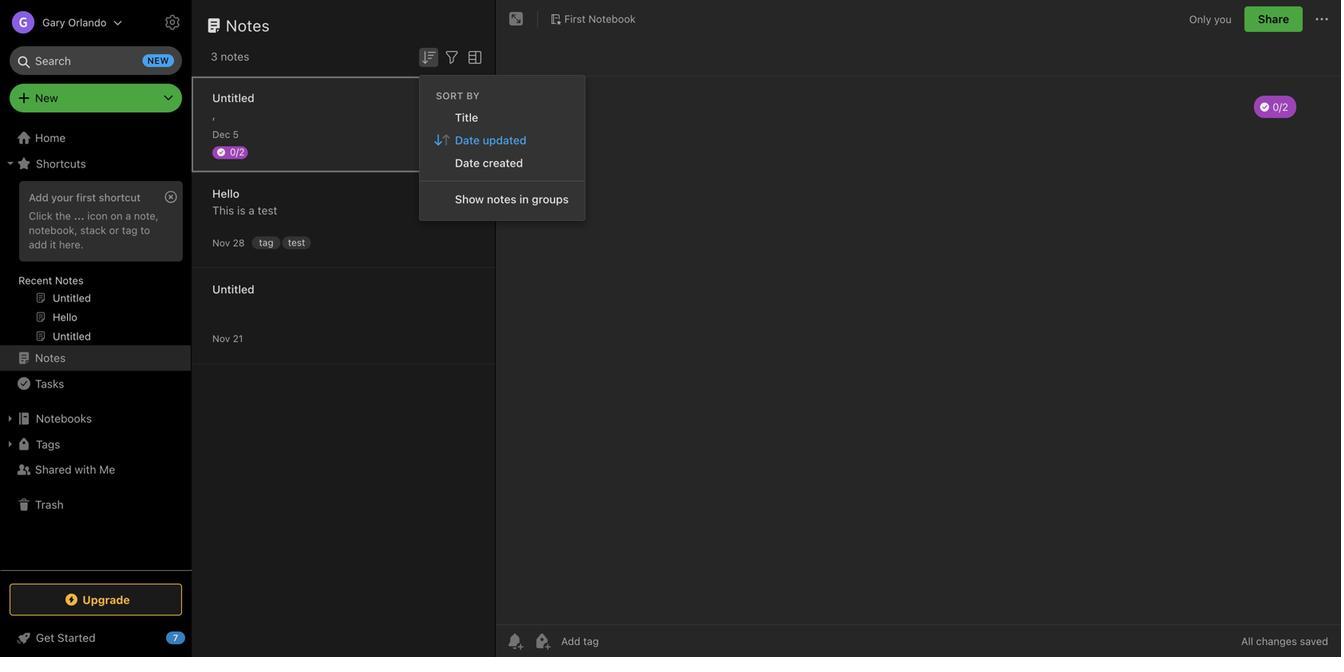 Task type: describe. For each thing, give the bounding box(es) containing it.
changes
[[1256, 636, 1297, 648]]

shared with me link
[[0, 457, 191, 483]]

tree containing home
[[0, 125, 192, 570]]

a inside icon on a note, notebook, stack or tag to add it here.
[[125, 210, 131, 222]]

click to collapse image
[[186, 628, 198, 647]]

gary
[[42, 16, 65, 28]]

21
[[233, 333, 243, 344]]

5
[[233, 129, 239, 140]]

only you
[[1189, 13, 1232, 25]]

notes inside group
[[55, 275, 84, 287]]

tasks button
[[0, 371, 191, 397]]

nov for nov 21
[[212, 333, 230, 344]]

stack
[[80, 224, 106, 236]]

in
[[519, 193, 529, 206]]

notebook
[[588, 13, 636, 25]]

shortcut
[[99, 192, 141, 204]]

your
[[51, 192, 73, 204]]

More actions field
[[1312, 6, 1332, 32]]

date for date updated
[[455, 134, 480, 147]]

saved
[[1300, 636, 1328, 648]]

by
[[466, 90, 480, 101]]

gary orlando
[[42, 16, 106, 28]]

it
[[50, 239, 56, 251]]

add
[[29, 192, 49, 204]]

first notebook
[[564, 13, 636, 25]]

show
[[455, 193, 484, 206]]

click
[[29, 210, 52, 222]]

untitled ,
[[212, 91, 254, 121]]

trash link
[[0, 493, 191, 518]]

recent notes
[[18, 275, 84, 287]]

title
[[455, 111, 478, 124]]

Help and Learning task checklist field
[[0, 626, 192, 651]]

icon on a note, notebook, stack or tag to add it here.
[[29, 210, 159, 251]]

me
[[99, 463, 115, 477]]

first notebook button
[[544, 8, 641, 30]]

sort by
[[436, 90, 480, 101]]

home link
[[0, 125, 192, 151]]

2 vertical spatial notes
[[35, 352, 66, 365]]

started
[[57, 632, 95, 645]]

7
[[173, 633, 178, 644]]

expand notebooks image
[[4, 413, 17, 425]]

sort
[[436, 90, 464, 101]]

notes for 3
[[221, 50, 249, 63]]

1 vertical spatial test
[[288, 237, 305, 248]]

created
[[483, 156, 523, 169]]

first
[[76, 192, 96, 204]]

...
[[74, 210, 84, 222]]

expand tags image
[[4, 438, 17, 451]]

home
[[35, 131, 66, 144]]

recent
[[18, 275, 52, 287]]

a inside hello this is a test
[[249, 204, 255, 217]]

Account field
[[0, 6, 122, 38]]

shortcuts button
[[0, 151, 191, 176]]

settings image
[[163, 13, 182, 32]]

click the ...
[[29, 210, 84, 222]]

date created
[[455, 156, 523, 169]]

hello this is a test
[[212, 187, 277, 217]]

new
[[35, 91, 58, 105]]

group inside tree
[[0, 176, 191, 352]]

untitled for untitled
[[212, 283, 254, 296]]

3 notes
[[211, 50, 249, 63]]

this
[[212, 204, 234, 217]]

orlando
[[68, 16, 106, 28]]

date updated link
[[420, 129, 585, 152]]

dec 5
[[212, 129, 239, 140]]

new button
[[10, 84, 182, 113]]

date created link
[[420, 152, 585, 174]]

get
[[36, 632, 54, 645]]

Sort options field
[[419, 46, 438, 67]]

icon
[[87, 210, 108, 222]]

nov 21
[[212, 333, 243, 344]]

Add filters field
[[442, 46, 461, 67]]



Task type: vqa. For each thing, say whether or not it's contained in the screenshot.
orlando
yes



Task type: locate. For each thing, give the bounding box(es) containing it.
Add tag field
[[560, 635, 679, 649]]

note,
[[134, 210, 159, 222]]

updated
[[483, 134, 527, 147]]

Search text field
[[21, 46, 171, 75]]

notes right 3
[[221, 50, 249, 63]]

to
[[140, 224, 150, 236]]

notebooks link
[[0, 406, 191, 432]]

1 horizontal spatial notes
[[487, 193, 516, 206]]

2 date from the top
[[455, 156, 480, 169]]

untitled down nov 28
[[212, 283, 254, 296]]

date down title
[[455, 134, 480, 147]]

date down date updated
[[455, 156, 480, 169]]

View options field
[[461, 46, 485, 67]]

tags
[[36, 438, 60, 451]]

notes right recent
[[55, 275, 84, 287]]

new search field
[[21, 46, 174, 75]]

1 horizontal spatial test
[[288, 237, 305, 248]]

hello
[[212, 187, 239, 200]]

notebook,
[[29, 224, 77, 236]]

notes
[[226, 16, 270, 35], [55, 275, 84, 287], [35, 352, 66, 365]]

only
[[1189, 13, 1211, 25]]

add
[[29, 239, 47, 251]]

untitled for untitled ,
[[212, 91, 254, 105]]

0 vertical spatial tag
[[122, 224, 138, 236]]

notes up 3 notes
[[226, 16, 270, 35]]

0 vertical spatial notes
[[226, 16, 270, 35]]

1 vertical spatial untitled
[[212, 283, 254, 296]]

notes up tasks
[[35, 352, 66, 365]]

first
[[564, 13, 586, 25]]

1 horizontal spatial tag
[[259, 237, 274, 248]]

new
[[147, 55, 169, 66]]

1 vertical spatial nov
[[212, 333, 230, 344]]

show notes in groups link
[[420, 188, 585, 211]]

notes inside dropdown list menu
[[487, 193, 516, 206]]

trash
[[35, 499, 64, 512]]

2 untitled from the top
[[212, 283, 254, 296]]

note window element
[[496, 0, 1341, 658]]

test right is
[[258, 204, 277, 217]]

untitled
[[212, 91, 254, 105], [212, 283, 254, 296]]

or
[[109, 224, 119, 236]]

0 horizontal spatial a
[[125, 210, 131, 222]]

get started
[[36, 632, 95, 645]]

here.
[[59, 239, 84, 251]]

add filters image
[[442, 48, 461, 67]]

add tag image
[[532, 632, 552, 651]]

tag inside icon on a note, notebook, stack or tag to add it here.
[[122, 224, 138, 236]]

tags button
[[0, 432, 191, 457]]

add your first shortcut
[[29, 192, 141, 204]]

shared with me
[[35, 463, 115, 477]]

nov 28
[[212, 237, 245, 249]]

Note Editor text field
[[496, 77, 1341, 625]]

date
[[455, 134, 480, 147], [455, 156, 480, 169]]

dec
[[212, 129, 230, 140]]

1 horizontal spatial a
[[249, 204, 255, 217]]

upgrade button
[[10, 584, 182, 616]]

test inside hello this is a test
[[258, 204, 277, 217]]

test
[[258, 204, 277, 217], [288, 237, 305, 248]]

1 nov from the top
[[212, 237, 230, 249]]

0 vertical spatial date
[[455, 134, 480, 147]]

nov left '21'
[[212, 333, 230, 344]]

nov for nov 28
[[212, 237, 230, 249]]

1 date from the top
[[455, 134, 480, 147]]

with
[[75, 463, 96, 477]]

all
[[1241, 636, 1253, 648]]

1 vertical spatial date
[[455, 156, 480, 169]]

all changes saved
[[1241, 636, 1328, 648]]

2 nov from the top
[[212, 333, 230, 344]]

0 horizontal spatial test
[[258, 204, 277, 217]]

the
[[55, 210, 71, 222]]

title link
[[420, 106, 585, 129]]

nov
[[212, 237, 230, 249], [212, 333, 230, 344]]

notebooks
[[36, 412, 92, 425]]

1 untitled from the top
[[212, 91, 254, 105]]

0 horizontal spatial notes
[[221, 50, 249, 63]]

add a reminder image
[[505, 632, 524, 651]]

notes link
[[0, 346, 191, 371]]

on
[[111, 210, 123, 222]]

group containing add your first shortcut
[[0, 176, 191, 352]]

upgrade
[[82, 594, 130, 607]]

you
[[1214, 13, 1232, 25]]

notes left the in
[[487, 193, 516, 206]]

untitled up ,
[[212, 91, 254, 105]]

0 horizontal spatial tag
[[122, 224, 138, 236]]

more actions image
[[1312, 10, 1332, 29]]

group
[[0, 176, 191, 352]]

groups
[[532, 193, 569, 206]]

1 vertical spatial notes
[[55, 275, 84, 287]]

date updated
[[455, 134, 527, 147]]

0 vertical spatial nov
[[212, 237, 230, 249]]

notes
[[221, 50, 249, 63], [487, 193, 516, 206]]

tag
[[122, 224, 138, 236], [259, 237, 274, 248]]

nov left 28
[[212, 237, 230, 249]]

,
[[212, 108, 216, 121]]

1 vertical spatial notes
[[487, 193, 516, 206]]

tag left to
[[122, 224, 138, 236]]

28
[[233, 237, 245, 249]]

a right on
[[125, 210, 131, 222]]

share
[[1258, 12, 1289, 26]]

tag right 28
[[259, 237, 274, 248]]

tasks
[[35, 377, 64, 391]]

0 vertical spatial untitled
[[212, 91, 254, 105]]

notes for show
[[487, 193, 516, 206]]

show notes in groups
[[455, 193, 569, 206]]

0 vertical spatial notes
[[221, 50, 249, 63]]

shared
[[35, 463, 72, 477]]

a right is
[[249, 204, 255, 217]]

share button
[[1244, 6, 1303, 32]]

test right 28
[[288, 237, 305, 248]]

expand note image
[[507, 10, 526, 29]]

a
[[249, 204, 255, 217], [125, 210, 131, 222]]

1 vertical spatial tag
[[259, 237, 274, 248]]

0 vertical spatial test
[[258, 204, 277, 217]]

is
[[237, 204, 246, 217]]

3
[[211, 50, 218, 63]]

shortcuts
[[36, 157, 86, 170]]

dropdown list menu
[[420, 106, 585, 211]]

0/2
[[230, 146, 245, 158]]

tree
[[0, 125, 192, 570]]

date for date created
[[455, 156, 480, 169]]



